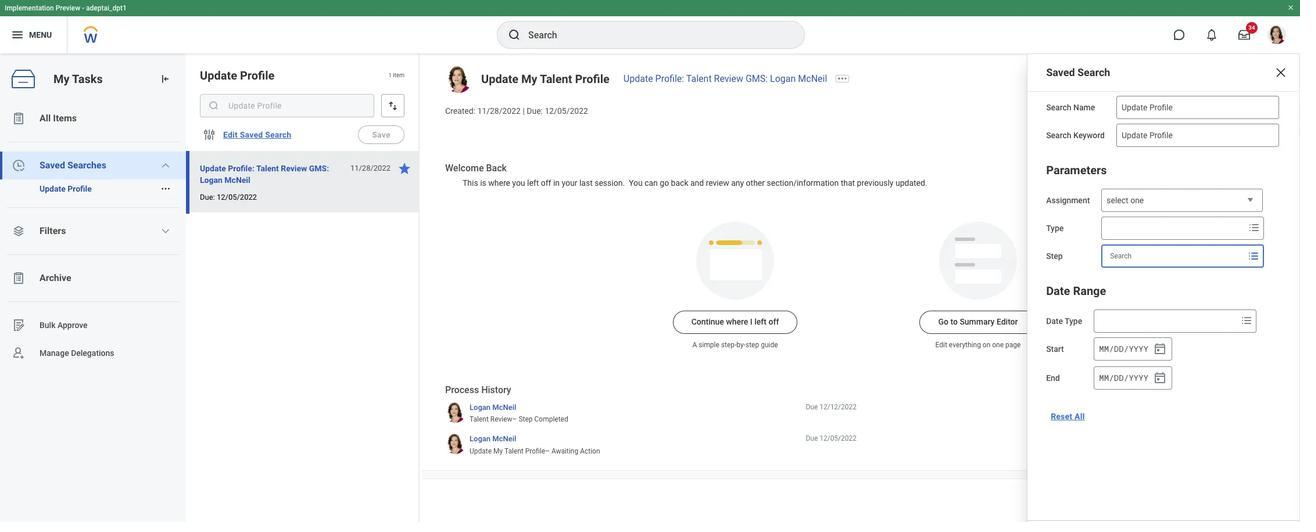 Task type: vqa. For each thing, say whether or not it's contained in the screenshot.
'Logan McNeil' "BUTTON" corresponding to My
yes



Task type: describe. For each thing, give the bounding box(es) containing it.
one inside popup button
[[1131, 196, 1145, 205]]

type inside parameters group
[[1047, 224, 1064, 233]]

due 12/12/2022
[[806, 403, 857, 412]]

go
[[939, 318, 949, 327]]

awaiting
[[552, 448, 579, 456]]

a simple step-by-step guide
[[693, 342, 778, 350]]

you
[[513, 178, 525, 188]]

update profile inside item list element
[[200, 69, 275, 83]]

user plus image
[[12, 347, 26, 361]]

process history region
[[445, 385, 857, 461]]

edit saved search button
[[219, 123, 296, 147]]

0 vertical spatial gms:
[[746, 73, 768, 84]]

created: 11/28/2022 | due: 12/05/2022
[[445, 106, 588, 116]]

1 vertical spatial one
[[993, 342, 1004, 350]]

archive
[[40, 273, 71, 284]]

search image
[[508, 28, 522, 42]]

welcome back this is where you left off in your last session.  you can go back and review any other section/information that previously updated.
[[445, 163, 928, 188]]

last
[[580, 178, 593, 188]]

0 vertical spatial 12/05/2022
[[545, 106, 588, 116]]

update profile: talent review gms: logan mcneil inside "button"
[[200, 164, 329, 185]]

reset all button
[[1047, 405, 1090, 429]]

type inside date range group
[[1065, 317, 1083, 326]]

review inside process history region
[[491, 416, 513, 424]]

reset all
[[1051, 412, 1085, 422]]

gms: inside update profile: talent review gms: logan mcneil
[[309, 164, 329, 173]]

parameters button
[[1047, 163, 1108, 177]]

0 vertical spatial update profile: talent review gms: logan mcneil
[[624, 73, 828, 84]]

profile logan mcneil element
[[1261, 22, 1294, 48]]

logan mcneil for review
[[470, 403, 517, 412]]

all inside all items button
[[40, 113, 51, 124]]

chevron down image
[[161, 161, 171, 170]]

update profile: talent review gms: logan mcneil link
[[624, 73, 828, 84]]

assignment
[[1047, 196, 1091, 205]]

clipboard image
[[12, 112, 26, 126]]

on
[[983, 342, 991, 350]]

mcneil inside update profile: talent review gms: logan mcneil
[[225, 176, 250, 185]]

adeptai_dpt1
[[86, 4, 127, 12]]

save button
[[358, 126, 405, 144]]

save
[[372, 130, 391, 140]]

page
[[1006, 342, 1021, 350]]

due for due 12/05/2022
[[806, 435, 818, 443]]

notifications large image
[[1207, 29, 1218, 41]]

12/05/2022 for due: 12/05/2022
[[217, 193, 257, 202]]

by-
[[737, 342, 746, 350]]

summary
[[960, 318, 995, 327]]

12/05/2022 for due 12/05/2022
[[820, 435, 857, 443]]

employee's photo (logan mcneil) image
[[445, 66, 472, 93]]

dd for start
[[1115, 343, 1124, 354]]

saved search dialog
[[1028, 53, 1301, 523]]

this
[[463, 178, 478, 188]]

saved searches button
[[0, 152, 186, 180]]

everything
[[950, 342, 982, 350]]

update up search icon
[[200, 69, 237, 83]]

prompts image for type
[[1248, 221, 1262, 235]]

simple
[[699, 342, 720, 350]]

where inside welcome back this is where you left off in your last session.  you can go back and review any other section/information that previously updated.
[[489, 178, 511, 188]]

implementation preview -   adeptai_dpt1 banner
[[0, 0, 1301, 53]]

that previously
[[841, 178, 894, 188]]

11/28/2022 inside item list element
[[351, 164, 391, 173]]

all items button
[[0, 105, 186, 133]]

range
[[1074, 284, 1107, 298]]

due 12/05/2022
[[806, 435, 857, 443]]

editor
[[997, 318, 1019, 327]]

Search Keyword text field
[[1117, 124, 1280, 147]]

yyyy for start
[[1130, 343, 1149, 354]]

saved for saved searches
[[40, 160, 65, 171]]

my for update my talent profile – awaiting action
[[494, 448, 503, 456]]

edit saved search
[[223, 130, 292, 140]]

0 vertical spatial 11/28/2022
[[478, 106, 521, 116]]

1 item
[[389, 72, 405, 79]]

step-
[[722, 342, 737, 350]]

updated.
[[896, 178, 928, 188]]

i
[[751, 318, 753, 327]]

bulk approve
[[40, 321, 88, 330]]

guide
[[761, 342, 778, 350]]

any
[[732, 178, 744, 188]]

2 horizontal spatial review
[[714, 73, 744, 84]]

your
[[562, 178, 578, 188]]

keyword
[[1074, 131, 1105, 140]]

profile inside item list element
[[240, 69, 275, 83]]

talent review – step completed
[[470, 416, 569, 424]]

select
[[1107, 196, 1129, 205]]

tasks
[[72, 72, 103, 86]]

inbox large image
[[1239, 29, 1251, 41]]

-
[[82, 4, 84, 12]]

preview
[[56, 4, 80, 12]]

welcome
[[445, 163, 484, 174]]

date range group
[[1047, 282, 1282, 391]]

date for date type
[[1047, 317, 1064, 326]]

update profile button
[[0, 180, 156, 198]]

update profile: talent review gms: logan mcneil button
[[200, 162, 344, 187]]

parameters
[[1047, 163, 1108, 177]]

logan mcneil for my
[[470, 435, 517, 444]]

manage delegations link
[[0, 340, 186, 368]]

mm for start
[[1100, 343, 1110, 354]]

Search Name text field
[[1117, 96, 1280, 119]]

Date Type field
[[1095, 311, 1238, 332]]

continue where i left off button
[[673, 311, 798, 335]]

all items
[[40, 113, 77, 124]]

date range
[[1047, 284, 1107, 298]]

calendar image
[[1154, 372, 1168, 386]]

section/information
[[767, 178, 839, 188]]

mm / dd / yyyy for end
[[1100, 373, 1149, 384]]

Type field
[[1103, 218, 1246, 239]]

in
[[554, 178, 560, 188]]

item list element
[[186, 53, 420, 523]]

archive button
[[0, 265, 186, 292]]

action bar region
[[1028, 522, 1300, 523]]

process history
[[445, 385, 511, 396]]

1 horizontal spatial profile:
[[656, 73, 685, 84]]

search down search name
[[1047, 131, 1072, 140]]

transformation import image
[[159, 73, 171, 85]]

edit for edit everything on one page
[[936, 342, 948, 350]]

edit everything on one page
[[936, 342, 1021, 350]]

search image
[[208, 100, 220, 112]]

12/12/2022
[[820, 403, 857, 412]]

clock check image
[[12, 159, 26, 173]]

searches
[[67, 160, 106, 171]]

bulk approve link
[[0, 312, 186, 340]]

end group
[[1095, 367, 1173, 390]]

profile inside process history region
[[526, 448, 545, 456]]

go to summary editor
[[939, 318, 1019, 327]]

0 horizontal spatial –
[[513, 416, 517, 424]]

date range button
[[1047, 284, 1107, 298]]

manage delegations
[[40, 349, 114, 358]]

search inside "button"
[[265, 130, 292, 140]]



Task type: locate. For each thing, give the bounding box(es) containing it.
1 horizontal spatial where
[[726, 318, 749, 327]]

1 vertical spatial update profile
[[40, 184, 92, 194]]

where left i
[[726, 318, 749, 327]]

1 vertical spatial saved
[[240, 130, 263, 140]]

|
[[523, 106, 525, 116]]

item
[[393, 72, 405, 79]]

0 vertical spatial edit
[[223, 130, 238, 140]]

step inside parameters group
[[1047, 252, 1063, 261]]

11/28/2022 left star icon
[[351, 164, 391, 173]]

date up date type
[[1047, 284, 1071, 298]]

0 horizontal spatial update profile: talent review gms: logan mcneil
[[200, 164, 329, 185]]

list
[[0, 105, 186, 368]]

configure image
[[202, 128, 216, 142]]

dd inside end group
[[1115, 373, 1124, 384]]

0 vertical spatial type
[[1047, 224, 1064, 233]]

yyyy left calendar icon
[[1130, 373, 1149, 384]]

due for due 12/12/2022
[[806, 403, 818, 412]]

1 vertical spatial type
[[1065, 317, 1083, 326]]

select one
[[1107, 196, 1145, 205]]

manage
[[40, 349, 69, 358]]

off left in
[[541, 178, 552, 188]]

mm up end group
[[1100, 343, 1110, 354]]

1 due from the top
[[806, 403, 818, 412]]

action
[[580, 448, 600, 456]]

search name
[[1047, 103, 1096, 112]]

parameters group
[[1047, 161, 1282, 268]]

1 vertical spatial off
[[769, 318, 779, 327]]

saved inside "button"
[[240, 130, 263, 140]]

search
[[1078, 66, 1111, 79], [1047, 103, 1072, 112], [265, 130, 292, 140], [1047, 131, 1072, 140]]

0 horizontal spatial profile:
[[228, 164, 255, 173]]

1 yyyy from the top
[[1130, 343, 1149, 354]]

where inside continue where i left off button
[[726, 318, 749, 327]]

1 vertical spatial –
[[545, 448, 550, 456]]

0 horizontal spatial due:
[[200, 193, 215, 202]]

2 yyyy from the top
[[1130, 373, 1149, 384]]

yyyy left calendar image
[[1130, 343, 1149, 354]]

profile: up due: 12/05/2022
[[228, 164, 255, 173]]

prompts image for date type
[[1240, 314, 1254, 328]]

mm / dd / yyyy up end group
[[1100, 343, 1149, 354]]

prompts image for step
[[1248, 249, 1261, 263]]

2 dd from the top
[[1115, 373, 1124, 384]]

start group
[[1095, 338, 1173, 361]]

where down back at top left
[[489, 178, 511, 188]]

date
[[1047, 284, 1071, 298], [1047, 317, 1064, 326]]

yyyy inside end group
[[1130, 373, 1149, 384]]

created:
[[445, 106, 476, 116]]

0 horizontal spatial type
[[1047, 224, 1064, 233]]

mcneil
[[799, 73, 828, 84], [225, 176, 250, 185], [493, 403, 517, 412], [493, 435, 517, 444]]

mm
[[1100, 343, 1110, 354], [1100, 373, 1110, 384]]

continue
[[692, 318, 724, 327]]

1 vertical spatial yyyy
[[1130, 373, 1149, 384]]

logan mcneil button
[[470, 403, 517, 413], [470, 435, 517, 445]]

talent inside update profile: talent review gms: logan mcneil
[[256, 164, 279, 173]]

0 vertical spatial mm / dd / yyyy
[[1100, 343, 1149, 354]]

items
[[53, 113, 77, 124]]

type down assignment
[[1047, 224, 1064, 233]]

yyyy inside start group
[[1130, 343, 1149, 354]]

1 horizontal spatial gms:
[[746, 73, 768, 84]]

back
[[486, 163, 507, 174]]

search up name
[[1078, 66, 1111, 79]]

dd for end
[[1115, 373, 1124, 384]]

date up the "start"
[[1047, 317, 1064, 326]]

edit inside "button"
[[223, 130, 238, 140]]

12/05/2022 inside item list element
[[217, 193, 257, 202]]

left inside welcome back this is where you left off in your last session.  you can go back and review any other section/information that previously updated.
[[527, 178, 539, 188]]

all left items
[[40, 113, 51, 124]]

2 horizontal spatial my
[[522, 72, 538, 86]]

and review
[[691, 178, 730, 188]]

type
[[1047, 224, 1064, 233], [1065, 317, 1083, 326]]

0 vertical spatial profile:
[[656, 73, 685, 84]]

0 vertical spatial review
[[714, 73, 744, 84]]

0 vertical spatial logan mcneil
[[470, 403, 517, 412]]

– left completed
[[513, 416, 517, 424]]

edit for edit saved search
[[223, 130, 238, 140]]

1 vertical spatial update profile: talent review gms: logan mcneil
[[200, 164, 329, 185]]

search keyword
[[1047, 131, 1105, 140]]

0 horizontal spatial left
[[527, 178, 539, 188]]

update up the created: 11/28/2022 | due: 12/05/2022
[[481, 72, 519, 86]]

12/05/2022 down 12/12/2022 at the bottom of the page
[[820, 435, 857, 443]]

search up "update profile: talent review gms: logan mcneil" "button"
[[265, 130, 292, 140]]

2 vertical spatial prompts image
[[1240, 314, 1254, 328]]

1 vertical spatial left
[[755, 318, 767, 327]]

implementation preview -   adeptai_dpt1
[[5, 4, 127, 12]]

can go
[[645, 178, 669, 188]]

off right i
[[769, 318, 779, 327]]

mm / dd / yyyy inside end group
[[1100, 373, 1149, 384]]

1 date from the top
[[1047, 284, 1071, 298]]

0 horizontal spatial one
[[993, 342, 1004, 350]]

update my talent profile
[[481, 72, 610, 86]]

update inside button
[[40, 184, 66, 194]]

0 horizontal spatial gms:
[[309, 164, 329, 173]]

1 dd from the top
[[1115, 343, 1124, 354]]

1 vertical spatial 11/28/2022
[[351, 164, 391, 173]]

profile: down implementation preview -   adeptai_dpt1 banner
[[656, 73, 685, 84]]

bulk
[[40, 321, 56, 330]]

continue where i left off
[[692, 318, 779, 327]]

0 vertical spatial due:
[[527, 106, 543, 116]]

logan mcneil button for my
[[470, 435, 517, 445]]

1 vertical spatial edit
[[936, 342, 948, 350]]

profile
[[240, 69, 275, 83], [575, 72, 610, 86], [68, 184, 92, 194], [526, 448, 545, 456]]

0 horizontal spatial off
[[541, 178, 552, 188]]

my down talent review – step completed
[[494, 448, 503, 456]]

date type
[[1047, 317, 1083, 326]]

1 vertical spatial due
[[806, 435, 818, 443]]

where
[[489, 178, 511, 188], [726, 318, 749, 327]]

1 vertical spatial logan mcneil button
[[470, 435, 517, 445]]

calendar image
[[1154, 343, 1168, 356]]

my inside my tasks element
[[53, 72, 70, 86]]

1 horizontal spatial step
[[1047, 252, 1063, 261]]

due: inside item list element
[[200, 193, 215, 202]]

update down talent review – step completed
[[470, 448, 492, 456]]

due left 12/12/2022 at the bottom of the page
[[806, 403, 818, 412]]

1 horizontal spatial off
[[769, 318, 779, 327]]

logan mcneil button for review
[[470, 403, 517, 413]]

0 horizontal spatial 12/05/2022
[[217, 193, 257, 202]]

dd inside start group
[[1115, 343, 1124, 354]]

all right 'reset'
[[1075, 412, 1085, 422]]

logan inside update profile: talent review gms: logan mcneil
[[200, 176, 223, 185]]

update inside process history region
[[470, 448, 492, 456]]

– left awaiting
[[545, 448, 550, 456]]

0 vertical spatial logan mcneil button
[[470, 403, 517, 413]]

completed
[[535, 416, 569, 424]]

0 vertical spatial saved
[[1047, 66, 1076, 79]]

update
[[200, 69, 237, 83], [481, 72, 519, 86], [624, 73, 653, 84], [200, 164, 226, 173], [40, 184, 66, 194], [470, 448, 492, 456]]

1 horizontal spatial update profile: talent review gms: logan mcneil
[[624, 73, 828, 84]]

2 logan mcneil button from the top
[[470, 435, 517, 445]]

is
[[480, 178, 487, 188]]

1 vertical spatial gms:
[[309, 164, 329, 173]]

1 vertical spatial due:
[[200, 193, 215, 202]]

dd down start group
[[1115, 373, 1124, 384]]

0 vertical spatial one
[[1131, 196, 1145, 205]]

list containing all items
[[0, 105, 186, 368]]

one
[[1131, 196, 1145, 205], [993, 342, 1004, 350]]

history
[[482, 385, 511, 396]]

dd up end group
[[1115, 343, 1124, 354]]

12/05/2022
[[545, 106, 588, 116], [217, 193, 257, 202], [820, 435, 857, 443]]

my left tasks
[[53, 72, 70, 86]]

saved inside dropdown button
[[40, 160, 65, 171]]

0 horizontal spatial step
[[519, 416, 533, 424]]

12/05/2022 inside process history region
[[820, 435, 857, 443]]

left inside button
[[755, 318, 767, 327]]

close environment banner image
[[1288, 4, 1295, 11]]

start
[[1047, 345, 1065, 354]]

logan mcneil down history
[[470, 403, 517, 412]]

profile: inside update profile: talent review gms: logan mcneil
[[228, 164, 255, 173]]

12/05/2022 down update my talent profile
[[545, 106, 588, 116]]

my tasks
[[53, 72, 103, 86]]

logan mcneil down talent review – step completed
[[470, 435, 517, 444]]

saved search
[[1047, 66, 1111, 79]]

1 vertical spatial all
[[1075, 412, 1085, 422]]

logan mcneil button down talent review – step completed
[[470, 435, 517, 445]]

2 date from the top
[[1047, 317, 1064, 326]]

due: 12/05/2022
[[200, 193, 257, 202]]

update up due: 12/05/2022
[[200, 164, 226, 173]]

1 mm / dd / yyyy from the top
[[1100, 343, 1149, 354]]

0 vertical spatial prompts image
[[1248, 221, 1262, 235]]

1
[[389, 72, 392, 79]]

1 vertical spatial logan mcneil
[[470, 435, 517, 444]]

update down saved searches at the top left of the page
[[40, 184, 66, 194]]

1 horizontal spatial edit
[[936, 342, 948, 350]]

name
[[1074, 103, 1096, 112]]

update profile inside button
[[40, 184, 92, 194]]

1 horizontal spatial all
[[1075, 412, 1085, 422]]

0 vertical spatial –
[[513, 416, 517, 424]]

one right select
[[1131, 196, 1145, 205]]

0 vertical spatial mm
[[1100, 343, 1110, 354]]

0 vertical spatial where
[[489, 178, 511, 188]]

update my talent profile – awaiting action
[[470, 448, 600, 456]]

review
[[714, 73, 744, 84], [281, 164, 307, 173], [491, 416, 513, 424]]

star image
[[398, 162, 412, 176]]

date for date range
[[1047, 284, 1071, 298]]

1 vertical spatial review
[[281, 164, 307, 173]]

1 horizontal spatial saved
[[240, 130, 263, 140]]

0 horizontal spatial all
[[40, 113, 51, 124]]

11/28/2022 left "|"
[[478, 106, 521, 116]]

update down implementation preview -   adeptai_dpt1 banner
[[624, 73, 653, 84]]

1 horizontal spatial review
[[491, 416, 513, 424]]

1 vertical spatial prompts image
[[1248, 249, 1261, 263]]

step up date range
[[1047, 252, 1063, 261]]

0 vertical spatial left
[[527, 178, 539, 188]]

0 vertical spatial step
[[1047, 252, 1063, 261]]

step
[[746, 342, 760, 350]]

11/28/2022
[[478, 106, 521, 116], [351, 164, 391, 173]]

go to summary editor button
[[920, 311, 1037, 335]]

dd
[[1115, 343, 1124, 354], [1115, 373, 1124, 384]]

12/05/2022 down "update profile: talent review gms: logan mcneil" "button"
[[217, 193, 257, 202]]

2 vertical spatial review
[[491, 416, 513, 424]]

my inside process history region
[[494, 448, 503, 456]]

search left name
[[1047, 103, 1072, 112]]

2 horizontal spatial saved
[[1047, 66, 1076, 79]]

off inside button
[[769, 318, 779, 327]]

mm down start group
[[1100, 373, 1110, 384]]

1 horizontal spatial type
[[1065, 317, 1083, 326]]

mm / dd / yyyy inside start group
[[1100, 343, 1149, 354]]

step left completed
[[519, 416, 533, 424]]

saved for saved search
[[1047, 66, 1076, 79]]

0 horizontal spatial 11/28/2022
[[351, 164, 391, 173]]

1 horizontal spatial left
[[755, 318, 767, 327]]

1 horizontal spatial 11/28/2022
[[478, 106, 521, 116]]

0 vertical spatial update profile
[[200, 69, 275, 83]]

1 vertical spatial where
[[726, 318, 749, 327]]

0 horizontal spatial saved
[[40, 160, 65, 171]]

due:
[[527, 106, 543, 116], [200, 193, 215, 202]]

1 horizontal spatial one
[[1131, 196, 1145, 205]]

1 horizontal spatial 12/05/2022
[[545, 106, 588, 116]]

saved right clock check image on the left top of page
[[40, 160, 65, 171]]

0 horizontal spatial edit
[[223, 130, 238, 140]]

2 vertical spatial saved
[[40, 160, 65, 171]]

1 horizontal spatial my
[[494, 448, 503, 456]]

my up "|"
[[522, 72, 538, 86]]

end
[[1047, 374, 1061, 383]]

2 vertical spatial 12/05/2022
[[820, 435, 857, 443]]

0 vertical spatial due
[[806, 403, 818, 412]]

step inside process history region
[[519, 416, 533, 424]]

2 mm from the top
[[1100, 373, 1110, 384]]

due down due 12/12/2022
[[806, 435, 818, 443]]

saved
[[1047, 66, 1076, 79], [240, 130, 263, 140], [40, 160, 65, 171]]

my for update my talent profile
[[522, 72, 538, 86]]

2 due from the top
[[806, 435, 818, 443]]

2 horizontal spatial 12/05/2022
[[820, 435, 857, 443]]

off inside welcome back this is where you left off in your last session.  you can go back and review any other section/information that previously updated.
[[541, 178, 552, 188]]

1 horizontal spatial update profile
[[200, 69, 275, 83]]

select one button
[[1102, 189, 1264, 213]]

update profile down saved searches at the top left of the page
[[40, 184, 92, 194]]

approve
[[58, 321, 88, 330]]

logan mcneil
[[470, 403, 517, 412], [470, 435, 517, 444]]

process
[[445, 385, 479, 396]]

0 vertical spatial all
[[40, 113, 51, 124]]

saved up search name
[[1047, 66, 1076, 79]]

left right the you
[[527, 178, 539, 188]]

edit right configure image
[[223, 130, 238, 140]]

profile inside button
[[68, 184, 92, 194]]

rename image
[[12, 319, 26, 333]]

type down date range
[[1065, 317, 1083, 326]]

mm for end
[[1100, 373, 1110, 384]]

yyyy for end
[[1130, 373, 1149, 384]]

0 horizontal spatial my
[[53, 72, 70, 86]]

left right i
[[755, 318, 767, 327]]

1 vertical spatial date
[[1047, 317, 1064, 326]]

0 horizontal spatial where
[[489, 178, 511, 188]]

mm inside start group
[[1100, 343, 1110, 354]]

my tasks element
[[0, 53, 186, 523]]

2 logan mcneil from the top
[[470, 435, 517, 444]]

mm / dd / yyyy for start
[[1100, 343, 1149, 354]]

1 vertical spatial 12/05/2022
[[217, 193, 257, 202]]

off
[[541, 178, 552, 188], [769, 318, 779, 327]]

0 vertical spatial yyyy
[[1130, 343, 1149, 354]]

1 horizontal spatial due:
[[527, 106, 543, 116]]

mm / dd / yyyy down start group
[[1100, 373, 1149, 384]]

1 vertical spatial profile:
[[228, 164, 255, 173]]

all
[[40, 113, 51, 124], [1075, 412, 1085, 422]]

delegations
[[71, 349, 114, 358]]

0 vertical spatial date
[[1047, 284, 1071, 298]]

1 mm from the top
[[1100, 343, 1110, 354]]

0 vertical spatial dd
[[1115, 343, 1124, 354]]

1 vertical spatial step
[[519, 416, 533, 424]]

reset
[[1051, 412, 1073, 422]]

Step field
[[1103, 246, 1246, 267]]

one right on
[[993, 342, 1004, 350]]

logan
[[771, 73, 796, 84], [200, 176, 223, 185], [470, 403, 491, 412], [470, 435, 491, 444]]

implementation
[[5, 4, 54, 12]]

saved right configure image
[[240, 130, 263, 140]]

1 vertical spatial dd
[[1115, 373, 1124, 384]]

0 horizontal spatial review
[[281, 164, 307, 173]]

a
[[693, 342, 697, 350]]

1 vertical spatial mm / dd / yyyy
[[1100, 373, 1149, 384]]

prompts image
[[1248, 221, 1262, 235], [1248, 249, 1261, 263], [1240, 314, 1254, 328]]

profile:
[[656, 73, 685, 84], [228, 164, 255, 173]]

mm inside end group
[[1100, 373, 1110, 384]]

all inside reset all button
[[1075, 412, 1085, 422]]

to
[[951, 318, 958, 327]]

logan mcneil button down history
[[470, 403, 517, 413]]

session.
[[595, 178, 625, 188]]

saved inside dialog
[[1047, 66, 1076, 79]]

0 vertical spatial off
[[541, 178, 552, 188]]

update inside update profile: talent review gms: logan mcneil
[[200, 164, 226, 173]]

1 horizontal spatial –
[[545, 448, 550, 456]]

0 horizontal spatial update profile
[[40, 184, 92, 194]]

1 logan mcneil button from the top
[[470, 403, 517, 413]]

update profile up search icon
[[200, 69, 275, 83]]

1 vertical spatial mm
[[1100, 373, 1110, 384]]

edit down go
[[936, 342, 948, 350]]

x image
[[1275, 66, 1289, 80]]

saved searches
[[40, 160, 106, 171]]

back
[[671, 178, 689, 188]]

clipboard image
[[12, 272, 26, 286]]

1 logan mcneil from the top
[[470, 403, 517, 412]]

–
[[513, 416, 517, 424], [545, 448, 550, 456]]

review inside update profile: talent review gms: logan mcneil
[[281, 164, 307, 173]]

2 mm / dd / yyyy from the top
[[1100, 373, 1149, 384]]



